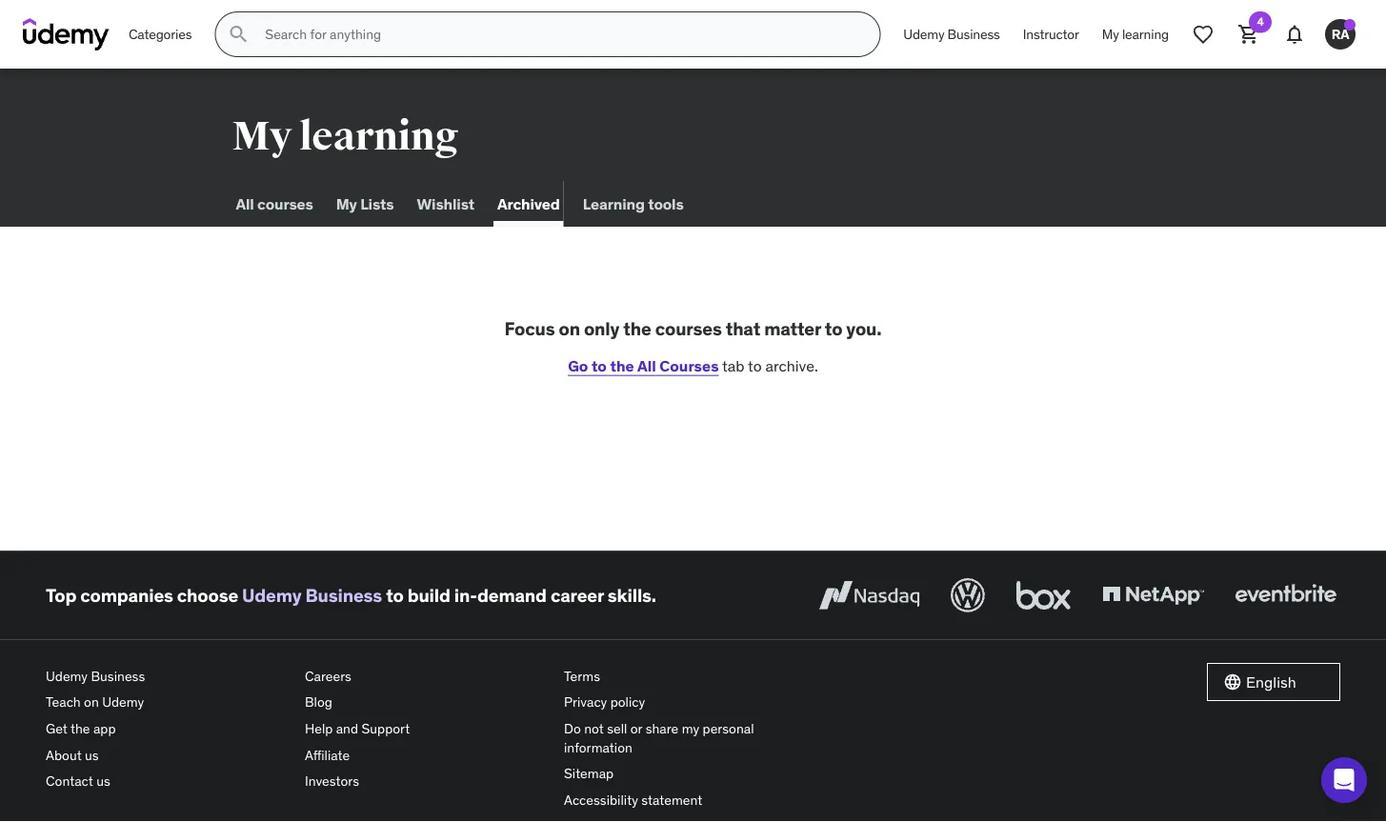Task type: describe. For each thing, give the bounding box(es) containing it.
careers blog help and support affiliate investors
[[305, 668, 410, 790]]

in-
[[454, 584, 477, 607]]

1 vertical spatial business
[[305, 584, 382, 607]]

my
[[682, 720, 700, 737]]

careers
[[305, 668, 352, 685]]

blog
[[305, 694, 333, 711]]

1 vertical spatial the
[[610, 356, 634, 375]]

udemy business teach on udemy get the app about us contact us
[[46, 668, 145, 790]]

investors
[[305, 773, 359, 790]]

sell
[[607, 720, 627, 737]]

my lists link
[[332, 181, 398, 227]]

1 vertical spatial udemy business link
[[242, 584, 382, 607]]

my for my learning link
[[1102, 25, 1119, 43]]

wishlist link
[[413, 181, 478, 227]]

0 horizontal spatial learning
[[299, 111, 459, 161]]

tools
[[648, 194, 684, 213]]

1 horizontal spatial learning
[[1123, 25, 1169, 43]]

terms link
[[564, 663, 808, 690]]

sitemap
[[564, 765, 614, 782]]

that
[[726, 317, 761, 340]]

support
[[362, 720, 410, 737]]

0 horizontal spatial my learning
[[232, 111, 459, 161]]

wishlist
[[417, 194, 475, 213]]

4 link
[[1226, 11, 1272, 57]]

categories button
[[117, 11, 203, 57]]

top
[[46, 584, 76, 607]]

lists
[[360, 194, 394, 213]]

english button
[[1207, 663, 1341, 701]]

affiliate link
[[305, 742, 549, 768]]

about
[[46, 746, 82, 764]]

to right tab
[[748, 356, 762, 375]]

contact us link
[[46, 768, 290, 795]]

small image
[[1224, 673, 1243, 692]]

wishlist image
[[1192, 23, 1215, 46]]

all courses
[[236, 194, 313, 213]]

archived
[[497, 194, 560, 213]]

information
[[564, 739, 633, 756]]

business for udemy business teach on udemy get the app about us contact us
[[91, 668, 145, 685]]

4
[[1257, 14, 1264, 29]]

nasdaq image
[[815, 575, 924, 617]]

archive.
[[766, 356, 818, 375]]

to right go
[[592, 356, 607, 375]]

1 horizontal spatial on
[[559, 317, 580, 340]]

not
[[584, 720, 604, 737]]

career
[[551, 584, 604, 607]]

all inside "link"
[[236, 194, 254, 213]]

tab
[[722, 356, 745, 375]]

sitemap link
[[564, 761, 808, 787]]

my learning link
[[1091, 11, 1181, 57]]

udemy image
[[23, 18, 110, 51]]

blog link
[[305, 690, 549, 716]]

learning tools
[[583, 194, 684, 213]]

matter
[[764, 317, 821, 340]]

share
[[646, 720, 679, 737]]

focus on only the courses that matter to you.
[[505, 317, 882, 340]]

you have alerts image
[[1345, 19, 1356, 30]]

notifications image
[[1284, 23, 1307, 46]]

1 vertical spatial us
[[96, 773, 110, 790]]

careers link
[[305, 663, 549, 690]]

english
[[1246, 672, 1297, 692]]

my for my lists link
[[336, 194, 357, 213]]

companies
[[80, 584, 173, 607]]

top companies choose udemy business to build in-demand career skills.
[[46, 584, 657, 607]]

on inside udemy business teach on udemy get the app about us contact us
[[84, 694, 99, 711]]

1 vertical spatial my
[[232, 111, 292, 161]]

to left build
[[386, 584, 404, 607]]

help and support link
[[305, 716, 549, 742]]

go to the all courses tab to archive.
[[568, 356, 818, 375]]

terms privacy policy do not sell or share my personal information sitemap accessibility statement
[[564, 668, 754, 809]]

my lists
[[336, 194, 394, 213]]

ra link
[[1318, 11, 1364, 57]]

all courses link
[[232, 181, 317, 227]]

build
[[408, 584, 451, 607]]

and
[[336, 720, 358, 737]]

accessibility statement link
[[564, 787, 808, 813]]

about us link
[[46, 742, 290, 768]]

help
[[305, 720, 333, 737]]



Task type: locate. For each thing, give the bounding box(es) containing it.
do not sell or share my personal information button
[[564, 716, 808, 761]]

1 vertical spatial all
[[637, 356, 656, 375]]

my learning left wishlist icon
[[1102, 25, 1169, 43]]

1 vertical spatial my learning
[[232, 111, 459, 161]]

get the app link
[[46, 716, 290, 742]]

submit search image
[[227, 23, 250, 46]]

all
[[236, 194, 254, 213], [637, 356, 656, 375]]

0 horizontal spatial courses
[[257, 194, 313, 213]]

learning left wishlist icon
[[1123, 25, 1169, 43]]

0 vertical spatial udemy business link
[[892, 11, 1012, 57]]

business
[[948, 25, 1000, 43], [305, 584, 382, 607], [91, 668, 145, 685]]

do
[[564, 720, 581, 737]]

my right 'instructor'
[[1102, 25, 1119, 43]]

the inside udemy business teach on udemy get the app about us contact us
[[70, 720, 90, 737]]

us
[[85, 746, 99, 764], [96, 773, 110, 790]]

0 horizontal spatial business
[[91, 668, 145, 685]]

courses
[[660, 356, 719, 375]]

instructor
[[1023, 25, 1080, 43]]

courses left my lists
[[257, 194, 313, 213]]

you.
[[847, 317, 882, 340]]

0 horizontal spatial all
[[236, 194, 254, 213]]

learning tools link
[[579, 181, 688, 227]]

udemy business
[[904, 25, 1000, 43]]

affiliate
[[305, 746, 350, 764]]

app
[[93, 720, 116, 737]]

0 horizontal spatial on
[[84, 694, 99, 711]]

the right only
[[624, 317, 652, 340]]

1 horizontal spatial courses
[[655, 317, 722, 340]]

volkswagen image
[[947, 575, 989, 617]]

learning
[[583, 194, 645, 213]]

get
[[46, 720, 68, 737]]

the down only
[[610, 356, 634, 375]]

privacy policy link
[[564, 690, 808, 716]]

2 vertical spatial business
[[91, 668, 145, 685]]

box image
[[1012, 575, 1076, 617]]

choose
[[177, 584, 238, 607]]

accessibility
[[564, 791, 638, 809]]

personal
[[703, 720, 754, 737]]

1 horizontal spatial all
[[637, 356, 656, 375]]

on right teach
[[84, 694, 99, 711]]

courses inside "link"
[[257, 194, 313, 213]]

2 vertical spatial the
[[70, 720, 90, 737]]

2 horizontal spatial my
[[1102, 25, 1119, 43]]

contact
[[46, 773, 93, 790]]

the
[[624, 317, 652, 340], [610, 356, 634, 375], [70, 720, 90, 737]]

1 horizontal spatial business
[[305, 584, 382, 607]]

business for udemy business
[[948, 25, 1000, 43]]

instructor link
[[1012, 11, 1091, 57]]

business up app
[[91, 668, 145, 685]]

0 vertical spatial business
[[948, 25, 1000, 43]]

my up all courses
[[232, 111, 292, 161]]

1 horizontal spatial my learning
[[1102, 25, 1169, 43]]

ra
[[1332, 25, 1350, 43]]

to left you.
[[825, 317, 843, 340]]

courses up courses
[[655, 317, 722, 340]]

0 vertical spatial on
[[559, 317, 580, 340]]

eventbrite image
[[1231, 575, 1341, 617]]

or
[[631, 720, 643, 737]]

learning
[[1123, 25, 1169, 43], [299, 111, 459, 161]]

skills.
[[608, 584, 657, 607]]

netapp image
[[1099, 575, 1208, 617]]

terms
[[564, 668, 600, 685]]

my left lists
[[336, 194, 357, 213]]

on left only
[[559, 317, 580, 340]]

focus
[[505, 317, 555, 340]]

on
[[559, 317, 580, 340], [84, 694, 99, 711]]

1 vertical spatial on
[[84, 694, 99, 711]]

only
[[584, 317, 620, 340]]

0 vertical spatial my learning
[[1102, 25, 1169, 43]]

1 vertical spatial learning
[[299, 111, 459, 161]]

Search for anything text field
[[261, 18, 857, 51]]

teach
[[46, 694, 81, 711]]

go to the all courses link
[[568, 356, 719, 375]]

business up careers
[[305, 584, 382, 607]]

0 horizontal spatial my
[[232, 111, 292, 161]]

my learning
[[1102, 25, 1169, 43], [232, 111, 459, 161]]

privacy
[[564, 694, 607, 711]]

0 vertical spatial the
[[624, 317, 652, 340]]

learning up lists
[[299, 111, 459, 161]]

business inside udemy business teach on udemy get the app about us contact us
[[91, 668, 145, 685]]

policy
[[611, 694, 645, 711]]

0 vertical spatial all
[[236, 194, 254, 213]]

udemy business link
[[892, 11, 1012, 57], [242, 584, 382, 607], [46, 663, 290, 690]]

0 vertical spatial learning
[[1123, 25, 1169, 43]]

categories
[[129, 25, 192, 43]]

us right about
[[85, 746, 99, 764]]

my learning up my lists
[[232, 111, 459, 161]]

go
[[568, 356, 588, 375]]

0 vertical spatial courses
[[257, 194, 313, 213]]

1 vertical spatial courses
[[655, 317, 722, 340]]

investors link
[[305, 768, 549, 795]]

courses
[[257, 194, 313, 213], [655, 317, 722, 340]]

2 horizontal spatial business
[[948, 25, 1000, 43]]

shopping cart with 4 items image
[[1238, 23, 1261, 46]]

my
[[1102, 25, 1119, 43], [232, 111, 292, 161], [336, 194, 357, 213]]

udemy
[[904, 25, 945, 43], [242, 584, 302, 607], [46, 668, 88, 685], [102, 694, 144, 711]]

my learning inside my learning link
[[1102, 25, 1169, 43]]

2 vertical spatial udemy business link
[[46, 663, 290, 690]]

archived link
[[494, 181, 564, 227]]

0 vertical spatial us
[[85, 746, 99, 764]]

statement
[[642, 791, 703, 809]]

1 horizontal spatial my
[[336, 194, 357, 213]]

demand
[[477, 584, 547, 607]]

us right contact
[[96, 773, 110, 790]]

to
[[825, 317, 843, 340], [592, 356, 607, 375], [748, 356, 762, 375], [386, 584, 404, 607]]

business left 'instructor'
[[948, 25, 1000, 43]]

2 vertical spatial my
[[336, 194, 357, 213]]

the right get
[[70, 720, 90, 737]]

0 vertical spatial my
[[1102, 25, 1119, 43]]

teach on udemy link
[[46, 690, 290, 716]]



Task type: vqa. For each thing, say whether or not it's contained in the screenshot.
Close 'Icon'
no



